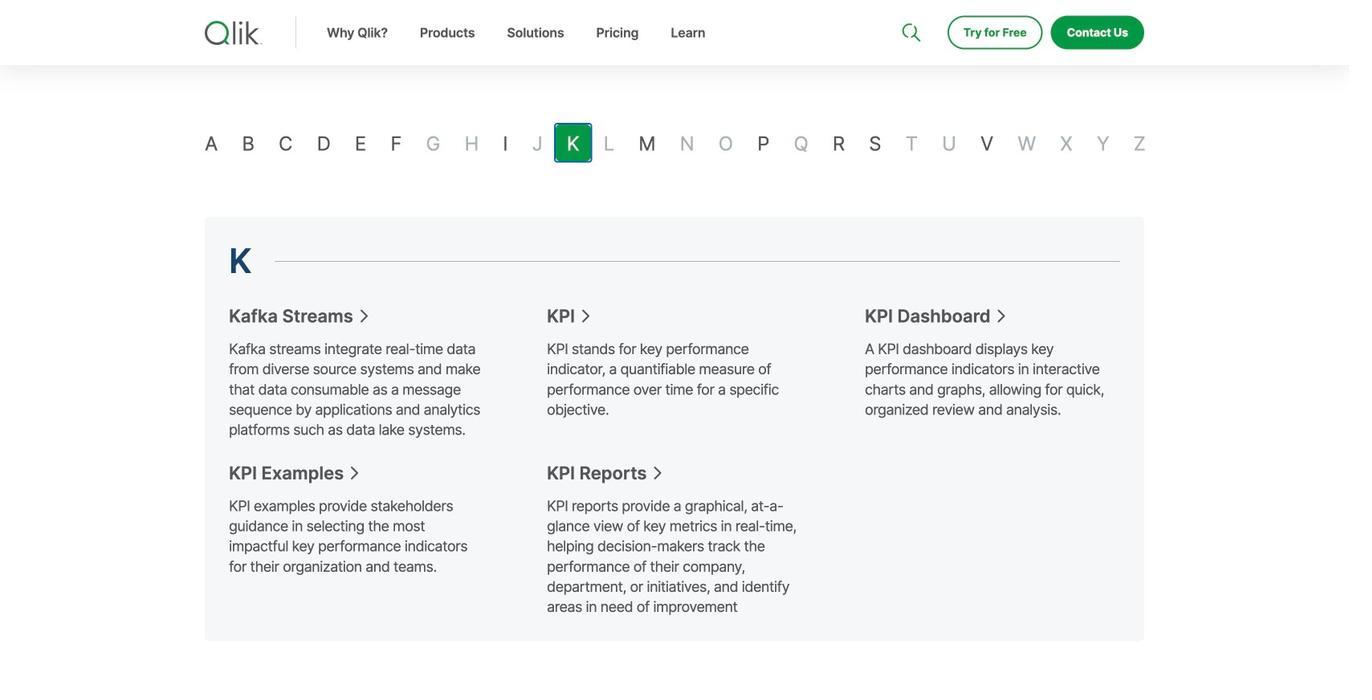 Task type: locate. For each thing, give the bounding box(es) containing it.
login image
[[1094, 0, 1107, 13]]

qlik image
[[205, 21, 263, 45]]

support image
[[904, 0, 917, 13]]



Task type: vqa. For each thing, say whether or not it's contained in the screenshot.
application
no



